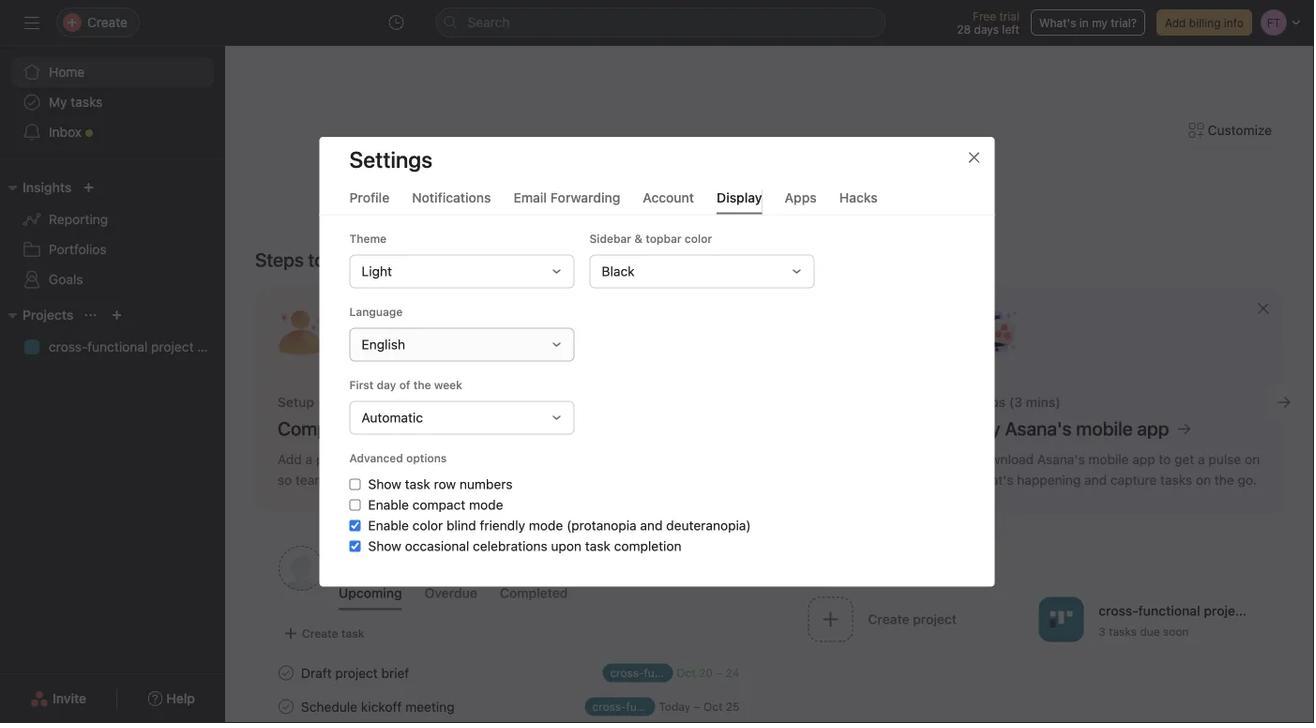Task type: locate. For each thing, give the bounding box(es) containing it.
functional inside cross-functional project plan link
[[87, 339, 148, 355]]

draft project brief
[[301, 666, 410, 681]]

language
[[350, 305, 403, 318]]

completion
[[615, 539, 682, 554]]

my
[[1093, 16, 1108, 29]]

task down (protanopia
[[585, 539, 611, 554]]

english button
[[350, 328, 575, 362]]

create task button
[[279, 621, 369, 647]]

1 vertical spatial show
[[368, 539, 402, 554]]

hacks
[[840, 189, 878, 205]]

oct left 20 at the right of page
[[677, 667, 696, 680]]

task right create on the left of page
[[342, 627, 365, 641]]

celebrations
[[473, 539, 548, 554]]

tasks right my
[[71, 94, 103, 110]]

1 vertical spatial tasks
[[1110, 625, 1138, 639]]

completed image
[[275, 696, 298, 719]]

1 vertical spatial plan
[[1252, 603, 1278, 619]]

oct left 25
[[704, 701, 723, 714]]

occasional
[[405, 539, 470, 554]]

tasks inside global element
[[71, 94, 103, 110]]

color down enable compact mode
[[413, 518, 443, 533]]

task for create task
[[342, 627, 365, 641]]

search
[[468, 15, 510, 30]]

project inside cross-functional project plan 3 tasks due soon
[[1205, 603, 1249, 619]]

show down advanced
[[368, 477, 402, 492]]

cross-
[[49, 339, 87, 355], [1099, 603, 1139, 619]]

create project link
[[801, 591, 1032, 651]]

2 enable from the top
[[368, 518, 409, 533]]

what's
[[1040, 16, 1077, 29]]

0 vertical spatial enable
[[368, 497, 409, 513]]

1 vertical spatial enable
[[368, 518, 409, 533]]

25
[[726, 701, 740, 714]]

24
[[726, 667, 740, 680]]

draft
[[301, 666, 332, 681]]

projects button
[[0, 304, 74, 327]]

20
[[699, 667, 713, 680]]

beginner
[[683, 236, 746, 254]]

apps button
[[785, 189, 817, 214]]

1 show from the top
[[368, 477, 402, 492]]

enable right enable color blind friendly mode (protanopia and deuteranopia) checkbox
[[368, 518, 409, 533]]

display button
[[717, 189, 763, 214]]

1 vertical spatial project
[[1205, 603, 1249, 619]]

completed
[[500, 586, 568, 601]]

Completed checkbox
[[275, 696, 298, 719]]

– right the today
[[694, 701, 701, 714]]

show occasional celebrations upon task completion
[[368, 539, 682, 554]]

settings
[[350, 146, 433, 172]]

0 vertical spatial cross-
[[49, 339, 87, 355]]

free
[[973, 9, 997, 23]]

my tasks link
[[11, 87, 214, 117]]

0 vertical spatial task
[[405, 477, 431, 492]]

create
[[302, 627, 338, 641]]

1 horizontal spatial –
[[716, 667, 723, 680]]

0 vertical spatial project
[[151, 339, 194, 355]]

functional for cross-functional project plan
[[87, 339, 148, 355]]

show task row numbers
[[368, 477, 513, 492]]

in
[[1080, 16, 1090, 29]]

cross- down projects
[[49, 339, 87, 355]]

3
[[1099, 625, 1106, 639]]

to inside beginner 4 more to level up
[[799, 237, 812, 253]]

0 vertical spatial –
[[716, 667, 723, 680]]

customize button
[[1178, 114, 1285, 147]]

overdue
[[425, 586, 478, 601]]

project for cross-functional project plan 3 tasks due soon
[[1205, 603, 1249, 619]]

0 horizontal spatial tasks
[[71, 94, 103, 110]]

show up my tasks at bottom left
[[368, 539, 402, 554]]

reporting
[[49, 212, 108, 227]]

notifications button
[[412, 189, 491, 214]]

tasks right 3
[[1110, 625, 1138, 639]]

1 horizontal spatial to
[[799, 237, 812, 253]]

automatic
[[362, 410, 423, 425]]

functional up the soon
[[1139, 603, 1201, 619]]

1 vertical spatial –
[[694, 701, 701, 714]]

light
[[362, 264, 392, 279]]

more
[[765, 237, 796, 253]]

search button
[[436, 8, 887, 38]]

morning,
[[711, 160, 822, 195]]

enable color blind friendly mode (protanopia and deuteranopia)
[[368, 518, 751, 533]]

1 horizontal spatial task
[[405, 477, 431, 492]]

good
[[633, 160, 704, 195]]

add
[[1166, 16, 1187, 29]]

advanced
[[350, 452, 403, 465]]

up
[[846, 237, 862, 253]]

Enable color blind friendly mode (protanopia and deuteranopia) checkbox
[[350, 520, 361, 531]]

4
[[753, 237, 761, 253]]

2 horizontal spatial project
[[1205, 603, 1249, 619]]

2 show from the top
[[368, 539, 402, 554]]

row
[[434, 477, 456, 492]]

plan for cross-functional project plan 3 tasks due soon
[[1252, 603, 1278, 619]]

0 horizontal spatial –
[[694, 701, 701, 714]]

0 horizontal spatial cross-
[[49, 339, 87, 355]]

1 vertical spatial functional
[[1139, 603, 1201, 619]]

plan inside 'projects' element
[[197, 339, 223, 355]]

to left level
[[799, 237, 812, 253]]

mode up upon
[[529, 518, 563, 533]]

cross- up 3
[[1099, 603, 1139, 619]]

cross- inside 'projects' element
[[49, 339, 87, 355]]

display
[[717, 189, 763, 205]]

23
[[823, 137, 841, 154]]

enable right enable compact mode checkbox at left bottom
[[368, 497, 409, 513]]

1 horizontal spatial functional
[[1139, 603, 1201, 619]]

upcoming
[[339, 586, 402, 601]]

show for show task row numbers
[[368, 477, 402, 492]]

inbox link
[[11, 117, 214, 147]]

0 vertical spatial tasks
[[71, 94, 103, 110]]

2 vertical spatial project
[[335, 666, 378, 681]]

black button
[[590, 255, 815, 288]]

completed image
[[275, 662, 298, 685]]

schedule kickoff meeting
[[301, 699, 455, 715]]

to
[[799, 237, 812, 253], [308, 249, 325, 271]]

account button
[[643, 189, 695, 214]]

1 horizontal spatial oct
[[704, 701, 723, 714]]

1 vertical spatial mode
[[529, 518, 563, 533]]

get started
[[330, 249, 422, 271]]

cross- for cross-functional project plan 3 tasks due soon
[[1099, 603, 1139, 619]]

functional down goals link
[[87, 339, 148, 355]]

1 vertical spatial cross-
[[1099, 603, 1139, 619]]

goals link
[[11, 265, 214, 295]]

1 vertical spatial color
[[413, 518, 443, 533]]

– left 24
[[716, 667, 723, 680]]

cross-functional project plan
[[49, 339, 223, 355]]

monday, october 23 good morning, funky
[[633, 137, 907, 195]]

2 vertical spatial task
[[342, 627, 365, 641]]

1 horizontal spatial cross-
[[1099, 603, 1139, 619]]

cross- for cross-functional project plan
[[49, 339, 87, 355]]

0 vertical spatial oct
[[677, 667, 696, 680]]

task inside button
[[342, 627, 365, 641]]

0 horizontal spatial plan
[[197, 339, 223, 355]]

project inside cross-functional project plan link
[[151, 339, 194, 355]]

goals
[[49, 272, 83, 287]]

0 vertical spatial functional
[[87, 339, 148, 355]]

soon
[[1164, 625, 1190, 639]]

1 horizontal spatial tasks
[[1110, 625, 1138, 639]]

what's in my trial?
[[1040, 16, 1138, 29]]

cross- inside cross-functional project plan 3 tasks due soon
[[1099, 603, 1139, 619]]

1 horizontal spatial mode
[[529, 518, 563, 533]]

overdue button
[[425, 586, 478, 611]]

1 horizontal spatial plan
[[1252, 603, 1278, 619]]

to right steps
[[308, 249, 325, 271]]

0 horizontal spatial functional
[[87, 339, 148, 355]]

plan inside cross-functional project plan 3 tasks due soon
[[1252, 603, 1278, 619]]

functional inside cross-functional project plan 3 tasks due soon
[[1139, 603, 1201, 619]]

0 vertical spatial mode
[[469, 497, 504, 513]]

0 horizontal spatial color
[[413, 518, 443, 533]]

functional
[[87, 339, 148, 355], [1139, 603, 1201, 619]]

Show occasional celebrations upon task completion checkbox
[[350, 541, 361, 552]]

0 horizontal spatial project
[[151, 339, 194, 355]]

0 horizontal spatial oct
[[677, 667, 696, 680]]

free trial 28 days left
[[958, 9, 1020, 36]]

0 horizontal spatial task
[[342, 627, 365, 641]]

tasks inside cross-functional project plan 3 tasks due soon
[[1110, 625, 1138, 639]]

first
[[350, 378, 374, 392]]

task left row
[[405, 477, 431, 492]]

close image
[[967, 150, 982, 165]]

and
[[641, 518, 663, 533]]

level
[[815, 237, 843, 253]]

mode down numbers
[[469, 497, 504, 513]]

scroll card carousel right image
[[1277, 395, 1292, 410]]

2 horizontal spatial task
[[585, 539, 611, 554]]

0 vertical spatial plan
[[197, 339, 223, 355]]

color up the black dropdown button
[[685, 232, 713, 245]]

0 vertical spatial color
[[685, 232, 713, 245]]

1 enable from the top
[[368, 497, 409, 513]]

0 vertical spatial show
[[368, 477, 402, 492]]

create task
[[302, 627, 365, 641]]



Task type: describe. For each thing, give the bounding box(es) containing it.
info
[[1225, 16, 1245, 29]]

task for show task row numbers
[[405, 477, 431, 492]]

hide sidebar image
[[24, 15, 39, 30]]

reporting link
[[11, 205, 214, 235]]

create project
[[869, 612, 957, 627]]

hacks button
[[840, 189, 878, 214]]

add billing info
[[1166, 16, 1245, 29]]

insights button
[[0, 176, 72, 199]]

cross-functional project plan link
[[11, 332, 223, 362]]

today – oct 25
[[659, 701, 740, 714]]

email
[[514, 189, 547, 205]]

light button
[[350, 255, 575, 288]]

billing
[[1190, 16, 1222, 29]]

automatic button
[[350, 401, 575, 435]]

blind
[[447, 518, 476, 533]]

projects element
[[0, 298, 225, 366]]

days
[[975, 23, 1000, 36]]

0 horizontal spatial to
[[308, 249, 325, 271]]

account
[[643, 189, 695, 205]]

apps
[[785, 189, 817, 205]]

inbox
[[49, 124, 82, 140]]

my tasks
[[339, 556, 414, 578]]

completed button
[[500, 586, 568, 611]]

my tasks link
[[339, 554, 739, 580]]

schedule
[[301, 699, 358, 715]]

the
[[414, 378, 431, 392]]

friendly
[[480, 518, 526, 533]]

portfolios link
[[11, 235, 214, 265]]

add profile photo image
[[279, 546, 324, 591]]

kickoff
[[361, 699, 402, 715]]

funky
[[829, 160, 907, 195]]

monday,
[[699, 137, 758, 154]]

profile button
[[350, 189, 390, 214]]

first day of the week
[[350, 378, 463, 392]]

1 horizontal spatial color
[[685, 232, 713, 245]]

search list box
[[436, 8, 887, 38]]

home link
[[11, 57, 214, 87]]

projects
[[23, 307, 74, 323]]

week
[[434, 378, 463, 392]]

1 vertical spatial task
[[585, 539, 611, 554]]

(protanopia
[[567, 518, 637, 533]]

global element
[[0, 46, 225, 159]]

due
[[1141, 625, 1161, 639]]

topbar
[[646, 232, 682, 245]]

enable for enable color blind friendly mode (protanopia and deuteranopia)
[[368, 518, 409, 533]]

insights
[[23, 180, 72, 195]]

steps
[[255, 249, 304, 271]]

0 horizontal spatial mode
[[469, 497, 504, 513]]

left
[[1003, 23, 1020, 36]]

email forwarding
[[514, 189, 621, 205]]

trial
[[1000, 9, 1020, 23]]

steps to get started
[[255, 249, 422, 271]]

Completed checkbox
[[275, 662, 298, 685]]

october
[[762, 137, 819, 154]]

enable for enable compact mode
[[368, 497, 409, 513]]

of
[[400, 378, 411, 392]]

1 horizontal spatial project
[[335, 666, 378, 681]]

insights element
[[0, 171, 225, 298]]

Show task row numbers checkbox
[[350, 479, 361, 490]]

advanced options
[[350, 452, 447, 465]]

invite button
[[18, 682, 99, 716]]

beginner 4 more to level up
[[683, 236, 862, 254]]

theme
[[350, 232, 387, 245]]

board image
[[1051, 609, 1073, 631]]

portfolios
[[49, 242, 107, 257]]

my
[[49, 94, 67, 110]]

notifications
[[412, 189, 491, 205]]

sidebar
[[590, 232, 632, 245]]

project for cross-functional project plan
[[151, 339, 194, 355]]

enable compact mode
[[368, 497, 504, 513]]

Enable compact mode checkbox
[[350, 500, 361, 511]]

cross-functional project plan 3 tasks due soon
[[1099, 603, 1278, 639]]

numbers
[[460, 477, 513, 492]]

what's in my trial? button
[[1031, 9, 1146, 36]]

email forwarding button
[[514, 189, 621, 214]]

sidebar & topbar color
[[590, 232, 713, 245]]

upcoming button
[[339, 586, 402, 611]]

add billing info button
[[1157, 9, 1253, 36]]

options
[[407, 452, 447, 465]]

&
[[635, 232, 643, 245]]

1 vertical spatial oct
[[704, 701, 723, 714]]

plan for cross-functional project plan
[[197, 339, 223, 355]]

compact
[[413, 497, 466, 513]]

functional for cross-functional project plan 3 tasks due soon
[[1139, 603, 1201, 619]]

home
[[49, 64, 85, 80]]

show for show occasional celebrations upon task completion
[[368, 539, 402, 554]]



Task type: vqa. For each thing, say whether or not it's contained in the screenshot.
Add task to the right
no



